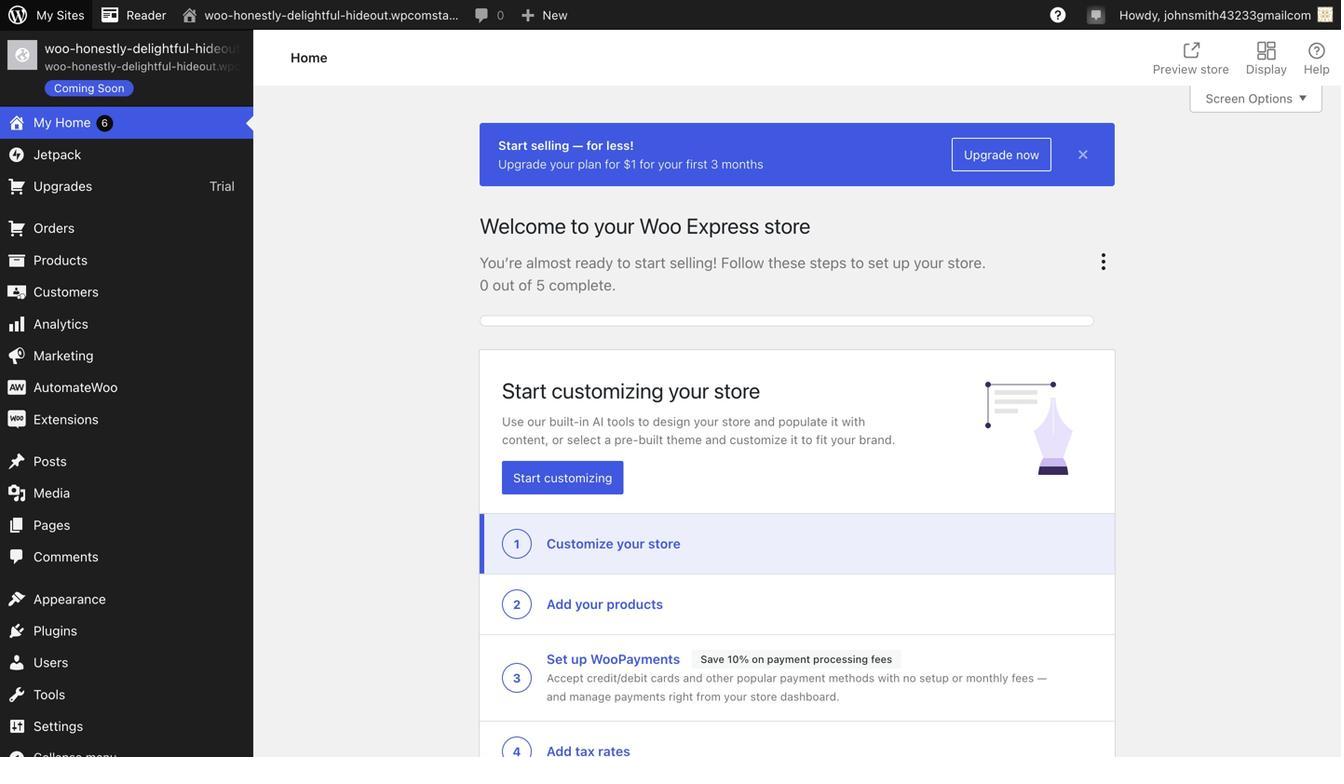 Task type: vqa. For each thing, say whether or not it's contained in the screenshot.
Month
no



Task type: describe. For each thing, give the bounding box(es) containing it.
set
[[547, 652, 568, 667]]

to left start
[[617, 254, 631, 271]]

0 link
[[466, 0, 512, 30]]

manage
[[570, 690, 611, 703]]

users
[[34, 655, 68, 670]]

woo- for hideout.wpcomstaging.com
[[45, 41, 76, 56]]

start
[[635, 254, 666, 271]]

preview store button
[[1142, 30, 1241, 86]]

upgrade inside start selling — for less! upgrade your plan for $1 for your first 3 months
[[498, 157, 547, 171]]

set up woopayments
[[547, 652, 680, 667]]

delightful- for hideout.wpcomsta…
[[287, 8, 346, 22]]

delightful- for hideout.wpcomstaging.com
[[133, 41, 195, 56]]

2 horizontal spatial for
[[640, 157, 655, 171]]

with inside use our built-in ai tools to design your store and populate it with content, or select a pre-built theme and customize it to fit your brand.
[[842, 415, 866, 429]]

0 horizontal spatial for
[[587, 138, 603, 152]]

jetpack
[[34, 147, 81, 162]]

brand.
[[859, 433, 896, 447]]

start customizing button
[[502, 461, 624, 495]]

sites
[[57, 8, 85, 22]]

display
[[1246, 62, 1287, 76]]

welcome
[[480, 213, 566, 238]]

or inside accept credit/debit cards and other popular payment methods with no setup or monthly fees — and manage payments right from your store dashboard.
[[952, 672, 963, 685]]

your up design
[[669, 378, 709, 403]]

credit/debit
[[587, 672, 648, 685]]

soon
[[98, 82, 124, 95]]

your inside button
[[617, 536, 645, 552]]

howdy,
[[1120, 8, 1161, 22]]

your inside you're almost ready to start selling! follow these steps to set up your store. 0 out of 5 complete.
[[914, 254, 944, 271]]

orders link
[[0, 213, 253, 244]]

populate
[[779, 415, 828, 429]]

trial
[[209, 178, 235, 194]]

settings
[[34, 719, 83, 734]]

store.
[[948, 254, 986, 271]]

a
[[605, 433, 611, 447]]

design
[[653, 415, 691, 429]]

reader
[[127, 8, 166, 22]]

howdy, johnsmith43233gmailcom
[[1120, 8, 1312, 22]]

store inside button
[[1201, 62, 1230, 76]]

0 vertical spatial hideout.wpcomstaging.com
[[195, 41, 361, 56]]

marketing link
[[0, 340, 253, 372]]

methods
[[829, 672, 875, 685]]

selling!
[[670, 254, 717, 271]]

your up ready
[[594, 213, 635, 238]]

jetpack link
[[0, 139, 253, 170]]

save
[[701, 654, 725, 666]]

your down selling
[[550, 157, 575, 171]]

1 horizontal spatial for
[[605, 157, 620, 171]]

and up customize
[[754, 415, 775, 429]]

almost
[[526, 254, 572, 271]]

1 horizontal spatial upgrade
[[964, 148, 1013, 162]]

preview
[[1153, 62, 1198, 76]]

toolbar navigation
[[0, 0, 1342, 34]]

on
[[752, 654, 764, 666]]

now
[[1017, 148, 1040, 162]]

users link
[[0, 647, 253, 679]]

media link
[[0, 478, 253, 510]]

0 inside toolbar navigation
[[497, 8, 505, 22]]

customize
[[730, 433, 788, 447]]

out
[[493, 276, 515, 294]]

woo
[[640, 213, 682, 238]]

media
[[34, 486, 70, 501]]

with inside accept credit/debit cards and other popular payment methods with no setup or monthly fees — and manage payments right from your store dashboard.
[[878, 672, 900, 685]]

selling
[[531, 138, 570, 152]]

extensions link
[[0, 404, 253, 436]]

ai
[[593, 415, 604, 429]]

fit
[[816, 433, 828, 447]]

marketing
[[34, 348, 94, 363]]

first
[[686, 157, 708, 171]]

our
[[527, 415, 546, 429]]

honestly- for hideout.wpcomstaging.com
[[76, 41, 133, 56]]

display button
[[1241, 30, 1293, 86]]

fees inside accept credit/debit cards and other popular payment methods with no setup or monthly fees — and manage payments right from your store dashboard.
[[1012, 672, 1034, 685]]

products
[[34, 252, 88, 268]]

reader link
[[92, 0, 174, 30]]

in
[[579, 415, 589, 429]]

plugins
[[34, 623, 77, 639]]

options
[[1249, 91, 1293, 105]]

appearance link
[[0, 583, 253, 615]]

woo-honestly-delightful-hideout.wpcomsta… link
[[174, 0, 466, 30]]

and right the theme
[[706, 433, 727, 447]]

5
[[536, 276, 545, 294]]

store inside button
[[648, 536, 681, 552]]

main menu navigation
[[0, 30, 361, 757]]

save 10% on payment processing fees
[[701, 654, 893, 666]]

setup
[[920, 672, 949, 685]]

ready
[[575, 254, 613, 271]]

task list options image
[[1093, 251, 1115, 273]]

hideout.wpcomsta…
[[346, 8, 459, 22]]

products link
[[0, 244, 253, 276]]

less!
[[606, 138, 634, 152]]

start customizing your store
[[502, 378, 760, 403]]

my sites
[[36, 8, 85, 22]]

customize
[[547, 536, 614, 552]]

processing
[[813, 654, 868, 666]]

woo- for hideout.wpcomsta…
[[205, 8, 234, 22]]

accept
[[547, 672, 584, 685]]

help
[[1304, 62, 1330, 76]]

you're almost ready to start selling! follow these steps to set up your store. 0 out of 5 complete.
[[480, 254, 986, 294]]

use
[[502, 415, 524, 429]]

popular
[[737, 672, 777, 685]]

orders
[[34, 220, 75, 236]]

1 vertical spatial hideout.wpcomstaging.com
[[177, 60, 322, 73]]

my for sites
[[36, 8, 53, 22]]

posts link
[[0, 446, 253, 478]]

right
[[669, 690, 693, 703]]

add your products
[[547, 597, 663, 612]]

from
[[697, 690, 721, 703]]

0 vertical spatial home
[[291, 50, 328, 65]]

select
[[567, 433, 601, 447]]

your inside accept credit/debit cards and other popular payment methods with no setup or monthly fees — and manage payments right from your store dashboard.
[[724, 690, 747, 703]]

start for start customizing your store
[[502, 378, 547, 403]]



Task type: locate. For each thing, give the bounding box(es) containing it.
1 vertical spatial or
[[952, 672, 963, 685]]

1 vertical spatial with
[[878, 672, 900, 685]]

0 vertical spatial delightful-
[[287, 8, 346, 22]]

your down other
[[724, 690, 747, 703]]

2 vertical spatial honestly-
[[72, 60, 122, 73]]

to up built
[[638, 415, 650, 429]]

woo- up coming
[[45, 60, 72, 73]]

home down woo-honestly-delightful-hideout.wpcomsta… link
[[291, 50, 328, 65]]

complete.
[[549, 276, 616, 294]]

0 vertical spatial honestly-
[[233, 8, 287, 22]]

extensions
[[34, 412, 99, 427]]

up inside you're almost ready to start selling! follow these steps to set up your store. 0 out of 5 complete.
[[893, 254, 910, 271]]

or inside use our built-in ai tools to design your store and populate it with content, or select a pre-built theme and customize it to fit your brand.
[[552, 433, 564, 447]]

customizing inside button
[[544, 471, 613, 485]]

analytics link
[[0, 308, 253, 340]]

dismiss this banner. image
[[1074, 145, 1093, 164]]

0 horizontal spatial or
[[552, 433, 564, 447]]

posts
[[34, 454, 67, 469]]

1 horizontal spatial with
[[878, 672, 900, 685]]

coming
[[54, 82, 94, 95]]

payment down save 10% on payment processing fees
[[780, 672, 826, 685]]

products
[[607, 597, 663, 612]]

0 horizontal spatial —
[[573, 138, 583, 152]]

upgrade
[[964, 148, 1013, 162], [498, 157, 547, 171]]

—
[[573, 138, 583, 152], [1037, 672, 1047, 685]]

1 vertical spatial —
[[1037, 672, 1047, 685]]

pre-
[[615, 433, 639, 447]]

start down content, at the bottom of the page
[[513, 471, 541, 485]]

tab list containing preview store
[[1142, 30, 1342, 86]]

customizing
[[552, 378, 664, 403], [544, 471, 613, 485]]

start for start customizing
[[513, 471, 541, 485]]

1 horizontal spatial fees
[[1012, 672, 1034, 685]]

1 vertical spatial customizing
[[544, 471, 613, 485]]

6
[[101, 117, 108, 129]]

1 horizontal spatial up
[[893, 254, 910, 271]]

2 vertical spatial delightful-
[[122, 60, 177, 73]]

1 vertical spatial 0
[[480, 276, 489, 294]]

appearance
[[34, 591, 106, 607]]

start inside button
[[513, 471, 541, 485]]

home inside main menu navigation
[[55, 115, 91, 130]]

pages
[[34, 517, 70, 533]]

fees right monthly in the right of the page
[[1012, 672, 1034, 685]]

— inside accept credit/debit cards and other popular payment methods with no setup or monthly fees — and manage payments right from your store dashboard.
[[1037, 672, 1047, 685]]

3
[[711, 157, 719, 171]]

to left fit
[[802, 433, 813, 447]]

2 vertical spatial woo-
[[45, 60, 72, 73]]

your left first
[[658, 157, 683, 171]]

or
[[552, 433, 564, 447], [952, 672, 963, 685]]

my up jetpack
[[34, 115, 52, 130]]

0 vertical spatial or
[[552, 433, 564, 447]]

to left set
[[851, 254, 864, 271]]

1 horizontal spatial —
[[1037, 672, 1047, 685]]

0 horizontal spatial home
[[55, 115, 91, 130]]

0 vertical spatial —
[[573, 138, 583, 152]]

and up right
[[683, 672, 703, 685]]

months
[[722, 157, 764, 171]]

1 vertical spatial my
[[34, 115, 52, 130]]

it down populate
[[791, 433, 798, 447]]

and
[[754, 415, 775, 429], [706, 433, 727, 447], [683, 672, 703, 685], [547, 690, 566, 703]]

0 vertical spatial fees
[[871, 654, 893, 666]]

0 vertical spatial payment
[[767, 654, 811, 666]]

your right add
[[575, 597, 603, 612]]

0 inside you're almost ready to start selling! follow these steps to set up your store. 0 out of 5 complete.
[[480, 276, 489, 294]]

preview store
[[1153, 62, 1230, 76]]

honestly- inside toolbar navigation
[[233, 8, 287, 22]]

new link
[[512, 0, 575, 30]]

for up plan
[[587, 138, 603, 152]]

0 left new link
[[497, 8, 505, 22]]

or right setup
[[952, 672, 963, 685]]

1 horizontal spatial 0
[[497, 8, 505, 22]]

your inside button
[[575, 597, 603, 612]]

1 horizontal spatial it
[[831, 415, 839, 429]]

10%
[[728, 654, 749, 666]]

1 vertical spatial it
[[791, 433, 798, 447]]

1 vertical spatial delightful-
[[133, 41, 195, 56]]

customers
[[34, 284, 99, 300]]

with left the no on the bottom right of page
[[878, 672, 900, 685]]

start selling — for less! upgrade your plan for $1 for your first 3 months
[[498, 138, 764, 171]]

fees
[[871, 654, 893, 666], [1012, 672, 1034, 685]]

content,
[[502, 433, 549, 447]]

0 horizontal spatial fees
[[871, 654, 893, 666]]

1 vertical spatial start
[[502, 378, 547, 403]]

comments
[[34, 549, 99, 565]]

monthly
[[966, 672, 1009, 685]]

0 vertical spatial with
[[842, 415, 866, 429]]

0 vertical spatial 0
[[497, 8, 505, 22]]

your left 'store.'
[[914, 254, 944, 271]]

notification image
[[1089, 7, 1104, 21]]

add your products button
[[480, 575, 1115, 635]]

1 horizontal spatial home
[[291, 50, 328, 65]]

tools
[[607, 415, 635, 429]]

to up ready
[[571, 213, 589, 238]]

woo- down my sites at the top of page
[[45, 41, 76, 56]]

dashboard.
[[781, 690, 840, 703]]

with up brand.
[[842, 415, 866, 429]]

store inside use our built-in ai tools to design your store and populate it with content, or select a pre-built theme and customize it to fit your brand.
[[722, 415, 751, 429]]

built
[[639, 433, 663, 447]]

0 left the out
[[480, 276, 489, 294]]

my home 6
[[34, 115, 108, 130]]

customizing for start customizing your store
[[552, 378, 664, 403]]

1 horizontal spatial or
[[952, 672, 963, 685]]

customers link
[[0, 276, 253, 308]]

other
[[706, 672, 734, 685]]

use our built-in ai tools to design your store and populate it with content, or select a pre-built theme and customize it to fit your brand.
[[502, 415, 896, 447]]

upgrade now
[[964, 148, 1040, 162]]

0 horizontal spatial with
[[842, 415, 866, 429]]

payment
[[767, 654, 811, 666], [780, 672, 826, 685]]

home
[[291, 50, 328, 65], [55, 115, 91, 130]]

tab list
[[1142, 30, 1342, 86]]

0 horizontal spatial 0
[[480, 276, 489, 294]]

start up use at bottom
[[502, 378, 547, 403]]

woo- up woo-honestly-delightful-hideout.wpcomstaging.com woo-honestly-delightful-hideout.wpcomstaging.com coming soon
[[205, 8, 234, 22]]

0 horizontal spatial up
[[571, 652, 587, 667]]

0 horizontal spatial upgrade
[[498, 157, 547, 171]]

2 vertical spatial start
[[513, 471, 541, 485]]

my left sites
[[36, 8, 53, 22]]

— right monthly in the right of the page
[[1037, 672, 1047, 685]]

0 vertical spatial up
[[893, 254, 910, 271]]

for right "$1"
[[640, 157, 655, 171]]

0 vertical spatial start
[[498, 138, 528, 152]]

my
[[36, 8, 53, 22], [34, 115, 52, 130]]

start inside start selling — for less! upgrade your plan for $1 for your first 3 months
[[498, 138, 528, 152]]

for
[[587, 138, 603, 152], [605, 157, 620, 171], [640, 157, 655, 171]]

— inside start selling — for less! upgrade your plan for $1 for your first 3 months
[[573, 138, 583, 152]]

honestly-
[[233, 8, 287, 22], [76, 41, 133, 56], [72, 60, 122, 73]]

screen
[[1206, 91, 1246, 105]]

payment inside accept credit/debit cards and other popular payment methods with no setup or monthly fees — and manage payments right from your store dashboard.
[[780, 672, 826, 685]]

upgrade down selling
[[498, 157, 547, 171]]

start left selling
[[498, 138, 528, 152]]

and down accept
[[547, 690, 566, 703]]

0 vertical spatial it
[[831, 415, 839, 429]]

— up plan
[[573, 138, 583, 152]]

customize your store illustration image
[[981, 369, 1093, 480]]

start for start selling — for less! upgrade your plan for $1 for your first 3 months
[[498, 138, 528, 152]]

no
[[903, 672, 916, 685]]

payments
[[614, 690, 666, 703]]

built-
[[549, 415, 579, 429]]

for left "$1"
[[605, 157, 620, 171]]

1 vertical spatial up
[[571, 652, 587, 667]]

0 vertical spatial woo-
[[205, 8, 234, 22]]

upgrades
[[34, 178, 92, 194]]

analytics
[[34, 316, 88, 331]]

0 horizontal spatial it
[[791, 433, 798, 447]]

honestly- for hideout.wpcomsta…
[[233, 8, 287, 22]]

it
[[831, 415, 839, 429], [791, 433, 798, 447]]

hideout.wpcomstaging.com
[[195, 41, 361, 56], [177, 60, 322, 73]]

0 vertical spatial my
[[36, 8, 53, 22]]

your right fit
[[831, 433, 856, 447]]

new
[[543, 8, 568, 22]]

woo-
[[205, 8, 234, 22], [45, 41, 76, 56], [45, 60, 72, 73]]

upgrade left now
[[964, 148, 1013, 162]]

cards
[[651, 672, 680, 685]]

it right populate
[[831, 415, 839, 429]]

follow
[[721, 254, 765, 271]]

my for home
[[34, 115, 52, 130]]

home left 6
[[55, 115, 91, 130]]

1 vertical spatial woo-
[[45, 41, 76, 56]]

my sites link
[[0, 0, 92, 30]]

your
[[550, 157, 575, 171], [658, 157, 683, 171], [594, 213, 635, 238], [914, 254, 944, 271], [669, 378, 709, 403], [694, 415, 719, 429], [831, 433, 856, 447], [617, 536, 645, 552], [575, 597, 603, 612], [724, 690, 747, 703]]

1 vertical spatial payment
[[780, 672, 826, 685]]

upgrade now link
[[952, 138, 1052, 171]]

your right customize
[[617, 536, 645, 552]]

customizing up the ai
[[552, 378, 664, 403]]

1 vertical spatial home
[[55, 115, 91, 130]]

delightful-
[[287, 8, 346, 22], [133, 41, 195, 56], [122, 60, 177, 73]]

woo-honestly-delightful-hideout.wpcomstaging.com woo-honestly-delightful-hideout.wpcomstaging.com coming soon
[[45, 41, 361, 95]]

woopayments
[[591, 652, 680, 667]]

customizing down select
[[544, 471, 613, 485]]

comments link
[[0, 541, 253, 573]]

0 vertical spatial customizing
[[552, 378, 664, 403]]

fees up methods at the right of the page
[[871, 654, 893, 666]]

your up the theme
[[694, 415, 719, 429]]

delightful- inside toolbar navigation
[[287, 8, 346, 22]]

theme
[[667, 433, 702, 447]]

woo- inside woo-honestly-delightful-hideout.wpcomsta… link
[[205, 8, 234, 22]]

my inside main menu navigation
[[34, 115, 52, 130]]

with
[[842, 415, 866, 429], [878, 672, 900, 685]]

1 vertical spatial fees
[[1012, 672, 1034, 685]]

payment up accept credit/debit cards and other popular payment methods with no setup or monthly fees — and manage payments right from your store dashboard.
[[767, 654, 811, 666]]

these
[[768, 254, 806, 271]]

1 vertical spatial honestly-
[[76, 41, 133, 56]]

plugins link
[[0, 615, 253, 647]]

my inside the my sites link
[[36, 8, 53, 22]]

store inside accept credit/debit cards and other popular payment methods with no setup or monthly fees — and manage payments right from your store dashboard.
[[751, 690, 777, 703]]

customizing for start customizing
[[544, 471, 613, 485]]

or down built-
[[552, 433, 564, 447]]

customize your store
[[547, 536, 681, 552]]

plan
[[578, 157, 602, 171]]



